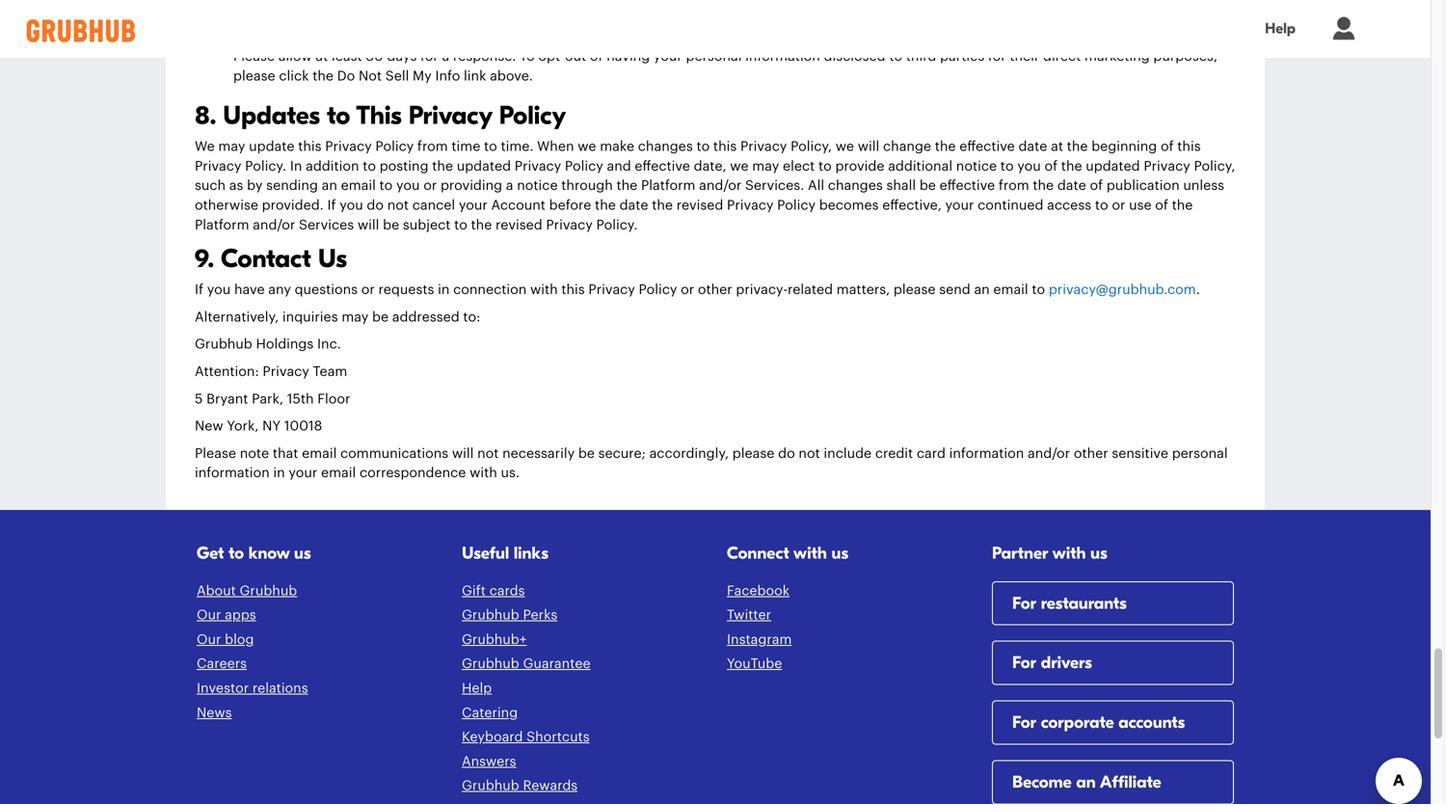 Task type: locate. For each thing, give the bounding box(es) containing it.
1 vertical spatial from
[[999, 179, 1030, 193]]

elect
[[783, 160, 815, 173]]

the down at on the right top of page
[[1062, 160, 1083, 173]]

1 horizontal spatial may
[[342, 310, 369, 324]]

policy
[[499, 101, 566, 131], [375, 140, 414, 153], [565, 160, 603, 173], [777, 199, 816, 212], [639, 283, 677, 297]]

1 horizontal spatial other
[[1074, 447, 1109, 460]]

0 vertical spatial do
[[367, 199, 384, 212]]

for down partner
[[1013, 593, 1037, 614]]

changes down provide
[[828, 179, 883, 193]]

1 vertical spatial notice
[[517, 179, 558, 193]]

keyboard shortcuts
[[462, 731, 590, 744]]

updated up providing
[[457, 160, 511, 173]]

date left at on the right top of page
[[1019, 140, 1048, 153]]

0 vertical spatial platform
[[641, 179, 696, 193]]

the up 9. contact us if you have any questions or requests in connection with this privacy policy or other privacy-related matters, please send an email to privacy@grubhub.com .
[[652, 199, 673, 212]]

0 vertical spatial please
[[894, 283, 936, 297]]

1 horizontal spatial we
[[730, 160, 749, 173]]

this
[[298, 140, 322, 153], [714, 140, 737, 153], [1178, 140, 1201, 153], [562, 283, 585, 297]]

our apps
[[197, 609, 256, 622]]

and
[[607, 160, 631, 173]]

grubhub rewards
[[462, 779, 578, 793]]

grubhub perks
[[462, 609, 558, 622]]

1 horizontal spatial your
[[459, 199, 488, 212]]

0 vertical spatial from
[[417, 140, 448, 153]]

1 horizontal spatial revised
[[677, 199, 724, 212]]

services
[[299, 218, 354, 232]]

revised down date,
[[677, 199, 724, 212]]

an inside 9. contact us if you have any questions or requests in connection with this privacy policy or other privacy-related matters, please send an email to privacy@grubhub.com .
[[974, 283, 990, 297]]

0 horizontal spatial changes
[[638, 140, 693, 153]]

0 horizontal spatial platform
[[195, 218, 249, 232]]

to left posting
[[363, 160, 376, 173]]

1 horizontal spatial from
[[999, 179, 1030, 193]]

1 vertical spatial revised
[[496, 218, 543, 232]]

1 vertical spatial our
[[197, 633, 221, 647]]

be down requests
[[372, 310, 389, 324]]

0 horizontal spatial an
[[322, 179, 337, 193]]

us
[[294, 543, 311, 564], [832, 543, 849, 564], [1091, 543, 1108, 564]]

1 horizontal spatial notice
[[956, 160, 997, 173]]

become
[[1013, 772, 1072, 793]]

contact
[[221, 244, 311, 274]]

be left subject
[[383, 218, 399, 232]]

correspondence
[[360, 466, 466, 480]]

2 vertical spatial will
[[452, 447, 474, 460]]

0 vertical spatial other
[[698, 283, 733, 297]]

do left include
[[778, 447, 795, 460]]

may right the we
[[218, 140, 245, 153]]

get to know us
[[197, 543, 311, 564]]

8. updates to this privacy policy we may update this privacy policy from time to time. when we make changes to this privacy policy, we will change the effective date at the beginning of this privacy policy. in addition to posting the updated privacy policy and effective date, we may elect to provide additional notice to you of the updated privacy policy, such as by sending an email to you or providing a notice through the platform and/or services. all changes shall be effective from the date of publication unless otherwise provided. if you do not cancel your account before the date the revised privacy policy becomes effective, your continued access to or use of the platform and/or services will be subject to the revised privacy policy.
[[195, 101, 1236, 232]]

privacy-
[[736, 283, 788, 297]]

do down posting
[[367, 199, 384, 212]]

time
[[452, 140, 481, 153]]

grubhub
[[195, 338, 252, 351], [240, 584, 297, 598], [462, 609, 520, 622], [462, 657, 520, 671], [462, 779, 520, 793]]

grubhub for grubhub perks
[[462, 609, 520, 622]]

an right send
[[974, 283, 990, 297]]

1 horizontal spatial in
[[438, 283, 450, 297]]

an right the become
[[1077, 772, 1096, 793]]

grubhub image
[[19, 19, 143, 42]]

with inside "please note that email communications will not necessarily be secure; accordingly, please do not include credit card information and/or other sensitive personal information in your email correspondence with us."
[[470, 466, 497, 480]]

accordingly,
[[650, 447, 729, 460]]

and/or left sensitive
[[1028, 447, 1071, 460]]

0 vertical spatial changes
[[638, 140, 693, 153]]

1 horizontal spatial us
[[832, 543, 849, 564]]

1 horizontal spatial an
[[974, 283, 990, 297]]

notice up continued
[[956, 160, 997, 173]]

youtube link
[[727, 657, 782, 671]]

3 for from the top
[[1013, 713, 1037, 733]]

1 our from the top
[[197, 609, 221, 622]]

or left use
[[1112, 199, 1126, 212]]

cards
[[489, 584, 525, 598]]

please right 'accordingly,'
[[733, 447, 775, 460]]

0 vertical spatial date
[[1019, 140, 1048, 153]]

you up continued
[[1018, 160, 1041, 173]]

8.
[[195, 101, 216, 131]]

our apps link
[[197, 609, 256, 622]]

1 horizontal spatial and/or
[[699, 179, 742, 193]]

will up provide
[[858, 140, 880, 153]]

us right know
[[294, 543, 311, 564]]

0 vertical spatial for
[[1013, 593, 1037, 614]]

1 horizontal spatial information
[[950, 447, 1024, 460]]

policy. down through
[[596, 218, 638, 232]]

will inside "please note that email communications will not necessarily be secure; accordingly, please do not include credit card information and/or other sensitive personal information in your email correspondence with us."
[[452, 447, 474, 460]]

or left requests
[[361, 283, 375, 297]]

0 vertical spatial our
[[197, 609, 221, 622]]

be left secure;
[[578, 447, 595, 460]]

our for our blog
[[197, 633, 221, 647]]

from up continued
[[999, 179, 1030, 193]]

changes
[[638, 140, 693, 153], [828, 179, 883, 193]]

0 horizontal spatial your
[[289, 466, 318, 480]]

do inside the 8. updates to this privacy policy we may update this privacy policy from time to time. when we make changes to this privacy policy, we will change the effective date at the beginning of this privacy policy. in addition to posting the updated privacy policy and effective date, we may elect to provide additional notice to you of the updated privacy policy, such as by sending an email to you or providing a notice through the platform and/or services. all changes shall be effective from the date of publication unless otherwise provided. if you do not cancel your account before the date the revised privacy policy becomes effective, your continued access to or use of the platform and/or services will be subject to the revised privacy policy.
[[367, 199, 384, 212]]

grubhub down grubhub+
[[462, 657, 520, 671]]

bryant
[[206, 392, 248, 406]]

0 horizontal spatial information
[[195, 466, 270, 480]]

1 horizontal spatial help link
[[1246, 7, 1315, 50]]

facebook
[[727, 584, 790, 598]]

0 horizontal spatial and/or
[[253, 218, 295, 232]]

and/or inside "please note that email communications will not necessarily be secure; accordingly, please do not include credit card information and/or other sensitive personal information in your email correspondence with us."
[[1028, 447, 1071, 460]]

1 vertical spatial do
[[778, 447, 795, 460]]

email
[[341, 179, 376, 193], [994, 283, 1029, 297], [302, 447, 337, 460], [321, 466, 356, 480]]

please inside "please note that email communications will not necessarily be secure; accordingly, please do not include credit card information and/or other sensitive personal information in your email correspondence with us."
[[733, 447, 775, 460]]

0 horizontal spatial may
[[218, 140, 245, 153]]

we up provide
[[836, 140, 854, 153]]

we right date,
[[730, 160, 749, 173]]

our up careers
[[197, 633, 221, 647]]

the right at on the right top of page
[[1067, 140, 1088, 153]]

1 for from the top
[[1013, 593, 1037, 614]]

1 horizontal spatial updated
[[1086, 160, 1140, 173]]

this right connection
[[562, 283, 585, 297]]

related
[[788, 283, 833, 297]]

0 horizontal spatial other
[[698, 283, 733, 297]]

policy. down update
[[245, 160, 287, 173]]

1 us from the left
[[294, 543, 311, 564]]

of down at on the right top of page
[[1045, 160, 1058, 173]]

about grubhub
[[197, 584, 297, 598]]

0 horizontal spatial help link
[[462, 682, 492, 695]]

this up in
[[298, 140, 322, 153]]

policy,
[[791, 140, 832, 153], [1194, 160, 1236, 173]]

2 horizontal spatial us
[[1091, 543, 1108, 564]]

0 horizontal spatial we
[[578, 140, 596, 153]]

or left privacy-
[[681, 283, 694, 297]]

1 horizontal spatial help
[[1265, 20, 1296, 37]]

and/or down provided.
[[253, 218, 295, 232]]

3 us from the left
[[1091, 543, 1108, 564]]

not left include
[[799, 447, 820, 460]]

0 vertical spatial help link
[[1246, 7, 1315, 50]]

us.
[[501, 466, 520, 480]]

in inside "please note that email communications will not necessarily be secure; accordingly, please do not include credit card information and/or other sensitive personal information in your email correspondence with us."
[[273, 466, 285, 480]]

policy, up unless
[[1194, 160, 1236, 173]]

2 us from the left
[[832, 543, 849, 564]]

1 vertical spatial in
[[273, 466, 285, 480]]

drivers
[[1041, 653, 1092, 673]]

0 horizontal spatial not
[[387, 199, 409, 212]]

from
[[417, 140, 448, 153], [999, 179, 1030, 193]]

0 vertical spatial may
[[218, 140, 245, 153]]

blog
[[225, 633, 254, 647]]

2 vertical spatial and/or
[[1028, 447, 1071, 460]]

an
[[322, 179, 337, 193], [974, 283, 990, 297], [1077, 772, 1096, 793]]

grubhub down gift cards link
[[462, 609, 520, 622]]

any
[[268, 283, 291, 297]]

this up date,
[[714, 140, 737, 153]]

1 vertical spatial information
[[195, 466, 270, 480]]

not
[[387, 199, 409, 212], [477, 447, 499, 460], [799, 447, 820, 460]]

secure;
[[598, 447, 646, 460]]

2 horizontal spatial and/or
[[1028, 447, 1071, 460]]

1 vertical spatial effective
[[635, 160, 690, 173]]

inquiries
[[282, 310, 338, 324]]

our down about
[[197, 609, 221, 622]]

email inside the 8. updates to this privacy policy we may update this privacy policy from time to time. when we make changes to this privacy policy, we will change the effective date at the beginning of this privacy policy. in addition to posting the updated privacy policy and effective date, we may elect to provide additional notice to you of the updated privacy policy, such as by sending an email to you or providing a notice through the platform and/or services. all changes shall be effective from the date of publication unless otherwise provided. if you do not cancel your account before the date the revised privacy policy becomes effective, your continued access to or use of the platform and/or services will be subject to the revised privacy policy.
[[341, 179, 376, 193]]

the down and
[[617, 179, 638, 193]]

0 horizontal spatial updated
[[457, 160, 511, 173]]

will right 'services'
[[358, 218, 379, 232]]

if up 'services'
[[327, 199, 336, 212]]

credit
[[875, 447, 913, 460]]

may down questions
[[342, 310, 369, 324]]

1 horizontal spatial if
[[327, 199, 336, 212]]

0 vertical spatial if
[[327, 199, 336, 212]]

0 horizontal spatial policy,
[[791, 140, 832, 153]]

2 vertical spatial may
[[342, 310, 369, 324]]

2 horizontal spatial date
[[1058, 179, 1087, 193]]

to right send
[[1032, 283, 1045, 297]]

guarantee
[[523, 657, 591, 671]]

2 vertical spatial an
[[1077, 772, 1096, 793]]

and/or down date,
[[699, 179, 742, 193]]

in inside 9. contact us if you have any questions or requests in connection with this privacy policy or other privacy-related matters, please send an email to privacy@grubhub.com .
[[438, 283, 450, 297]]

2 horizontal spatial an
[[1077, 772, 1096, 793]]

about grubhub link
[[197, 584, 297, 598]]

revised
[[677, 199, 724, 212], [496, 218, 543, 232]]

questions
[[295, 283, 358, 297]]

information down "please"
[[195, 466, 270, 480]]

in down that
[[273, 466, 285, 480]]

us up restaurants
[[1091, 543, 1108, 564]]

2 horizontal spatial your
[[946, 199, 974, 212]]

platform down date,
[[641, 179, 696, 193]]

grubhub up attention:
[[195, 338, 252, 351]]

for corporate accounts
[[1013, 713, 1185, 733]]

1 horizontal spatial not
[[477, 447, 499, 460]]

other left sensitive
[[1074, 447, 1109, 460]]

to inside 9. contact us if you have any questions or requests in connection with this privacy policy or other privacy-related matters, please send an email to privacy@grubhub.com .
[[1032, 283, 1045, 297]]

the
[[935, 140, 956, 153], [1067, 140, 1088, 153], [432, 160, 453, 173], [1062, 160, 1083, 173], [617, 179, 638, 193], [1033, 179, 1054, 193], [595, 199, 616, 212], [652, 199, 673, 212], [1172, 199, 1193, 212], [471, 218, 492, 232]]

0 horizontal spatial if
[[195, 283, 204, 297]]

news
[[197, 706, 232, 720]]

do
[[367, 199, 384, 212], [778, 447, 795, 460]]

you left have
[[207, 283, 231, 297]]

0 vertical spatial policy.
[[245, 160, 287, 173]]

for inside for restaurants "link"
[[1013, 593, 1037, 614]]

0 vertical spatial will
[[858, 140, 880, 153]]

grubhub down answers in the left of the page
[[462, 779, 520, 793]]

2 updated from the left
[[1086, 160, 1140, 173]]

1 horizontal spatial please
[[894, 283, 936, 297]]

5 bryant park, 15th floor
[[195, 392, 351, 406]]

have
[[234, 283, 265, 297]]

to:
[[463, 310, 481, 324]]

2 vertical spatial effective
[[940, 179, 995, 193]]

with left us.
[[470, 466, 497, 480]]

platform down "otherwise"
[[195, 218, 249, 232]]

1 horizontal spatial do
[[778, 447, 795, 460]]

floor
[[317, 392, 351, 406]]

for left drivers
[[1013, 653, 1037, 673]]

partner
[[992, 543, 1049, 564]]

2 vertical spatial for
[[1013, 713, 1037, 733]]

for inside for corporate accounts link
[[1013, 713, 1037, 733]]

0 vertical spatial notice
[[956, 160, 997, 173]]

for inside 'for drivers' link
[[1013, 653, 1037, 673]]

1 vertical spatial platform
[[195, 218, 249, 232]]

from left 'time'
[[417, 140, 448, 153]]

when
[[537, 140, 574, 153]]

use
[[1129, 199, 1152, 212]]

1 horizontal spatial changes
[[828, 179, 883, 193]]

to
[[327, 101, 350, 131], [484, 140, 497, 153], [697, 140, 710, 153], [363, 160, 376, 173], [819, 160, 832, 173], [1001, 160, 1014, 173], [380, 179, 393, 193], [1095, 199, 1109, 212], [454, 218, 468, 232], [1032, 283, 1045, 297], [229, 543, 244, 564]]

5
[[195, 392, 203, 406]]

date up access
[[1058, 179, 1087, 193]]

0 vertical spatial and/or
[[699, 179, 742, 193]]

revised down "account"
[[496, 218, 543, 232]]

your down providing
[[459, 199, 488, 212]]

0 vertical spatial effective
[[960, 140, 1015, 153]]

if
[[327, 199, 336, 212], [195, 283, 204, 297]]

2 our from the top
[[197, 633, 221, 647]]

date down and
[[620, 199, 649, 212]]

1 horizontal spatial policy.
[[596, 218, 638, 232]]

help link
[[1246, 7, 1315, 50], [462, 682, 492, 695]]

for drivers
[[1013, 653, 1092, 673]]

please left send
[[894, 283, 936, 297]]

0 horizontal spatial policy.
[[245, 160, 287, 173]]

an down addition
[[322, 179, 337, 193]]

inc.
[[317, 338, 341, 351]]

0 vertical spatial an
[[322, 179, 337, 193]]

requests
[[379, 283, 434, 297]]

before
[[549, 199, 591, 212]]

with right connection
[[530, 283, 558, 297]]

1 horizontal spatial platform
[[641, 179, 696, 193]]

in up addressed
[[438, 283, 450, 297]]

personal
[[1172, 447, 1228, 460]]

not up subject
[[387, 199, 409, 212]]

us for connect with us
[[832, 543, 849, 564]]

notice
[[956, 160, 997, 173], [517, 179, 558, 193]]

2 for from the top
[[1013, 653, 1037, 673]]

1 horizontal spatial will
[[452, 447, 474, 460]]

may up services.
[[752, 160, 779, 173]]

1 vertical spatial if
[[195, 283, 204, 297]]

2 horizontal spatial may
[[752, 160, 779, 173]]

1 vertical spatial other
[[1074, 447, 1109, 460]]

connection
[[453, 283, 527, 297]]

get
[[197, 543, 224, 564]]

notice up "account"
[[517, 179, 558, 193]]

in
[[438, 283, 450, 297], [273, 466, 285, 480]]

you inside 9. contact us if you have any questions or requests in connection with this privacy policy or other privacy-related matters, please send an email to privacy@grubhub.com .
[[207, 283, 231, 297]]

not left necessarily
[[477, 447, 499, 460]]

other inside 9. contact us if you have any questions or requests in connection with this privacy policy or other privacy-related matters, please send an email to privacy@grubhub.com .
[[698, 283, 733, 297]]

by
[[247, 179, 263, 193]]

updates
[[223, 101, 320, 131]]

we
[[578, 140, 596, 153], [836, 140, 854, 153], [730, 160, 749, 173]]

us right connect
[[832, 543, 849, 564]]

if down 9.
[[195, 283, 204, 297]]

our
[[197, 609, 221, 622], [197, 633, 221, 647]]

0 horizontal spatial us
[[294, 543, 311, 564]]

1 vertical spatial help link
[[462, 682, 492, 695]]

your down that
[[289, 466, 318, 480]]

will up correspondence
[[452, 447, 474, 460]]

.
[[1196, 283, 1200, 297]]

careers link
[[197, 657, 247, 671]]

9.
[[195, 244, 214, 274]]

with right partner
[[1053, 543, 1086, 564]]

1 vertical spatial please
[[733, 447, 775, 460]]

1 vertical spatial will
[[358, 218, 379, 232]]

our for our apps
[[197, 609, 221, 622]]

updated down beginning
[[1086, 160, 1140, 173]]

2 horizontal spatial will
[[858, 140, 880, 153]]

for restaurants link
[[992, 581, 1234, 804]]

we left make
[[578, 140, 596, 153]]

if inside 9. contact us if you have any questions or requests in connection with this privacy policy or other privacy-related matters, please send an email to privacy@grubhub.com .
[[195, 283, 204, 297]]



Task type: vqa. For each thing, say whether or not it's contained in the screenshot.
the topmost 'an'
yes



Task type: describe. For each thing, give the bounding box(es) containing it.
policy inside 9. contact us if you have any questions or requests in connection with this privacy policy or other privacy-related matters, please send an email to privacy@grubhub.com .
[[639, 283, 677, 297]]

please inside 9. contact us if you have any questions or requests in connection with this privacy policy or other privacy-related matters, please send an email to privacy@grubhub.com .
[[894, 283, 936, 297]]

for corporate accounts link
[[992, 701, 1234, 804]]

with right connect
[[794, 543, 827, 564]]

matters,
[[837, 283, 890, 297]]

0 horizontal spatial will
[[358, 218, 379, 232]]

facebook link
[[727, 584, 790, 598]]

becomes
[[819, 199, 879, 212]]

catering link
[[462, 706, 518, 720]]

such
[[195, 179, 226, 193]]

this inside 9. contact us if you have any questions or requests in connection with this privacy policy or other privacy-related matters, please send an email to privacy@grubhub.com .
[[562, 283, 585, 297]]

the down providing
[[471, 218, 492, 232]]

necessarily
[[503, 447, 575, 460]]

know
[[249, 543, 290, 564]]

0 horizontal spatial revised
[[496, 218, 543, 232]]

in
[[290, 160, 302, 173]]

provided.
[[262, 199, 324, 212]]

access
[[1047, 199, 1092, 212]]

note
[[240, 447, 269, 460]]

to up date,
[[697, 140, 710, 153]]

useful links
[[462, 543, 549, 564]]

twitter link
[[727, 609, 772, 622]]

include
[[824, 447, 872, 460]]

1 vertical spatial may
[[752, 160, 779, 173]]

of right use
[[1156, 199, 1169, 212]]

1 vertical spatial date
[[1058, 179, 1087, 193]]

investor relations link
[[197, 682, 308, 695]]

to left this
[[327, 101, 350, 131]]

instagram
[[727, 633, 792, 647]]

send
[[939, 283, 971, 297]]

gift cards link
[[462, 584, 525, 598]]

0 vertical spatial policy,
[[791, 140, 832, 153]]

us for partner with us
[[1091, 543, 1108, 564]]

0 vertical spatial information
[[950, 447, 1024, 460]]

to right get
[[229, 543, 244, 564]]

park,
[[252, 392, 284, 406]]

1 horizontal spatial policy,
[[1194, 160, 1236, 173]]

additional
[[888, 160, 953, 173]]

0 vertical spatial revised
[[677, 199, 724, 212]]

with inside 9. contact us if you have any questions or requests in connection with this privacy policy or other privacy-related matters, please send an email to privacy@grubhub.com .
[[530, 283, 558, 297]]

grubhub rewards link
[[462, 779, 578, 793]]

addition
[[306, 160, 359, 173]]

to up continued
[[1001, 160, 1014, 173]]

grubhub for grubhub holdings inc.
[[195, 338, 252, 351]]

other inside "please note that email communications will not necessarily be secure; accordingly, please do not include credit card information and/or other sensitive personal information in your email correspondence with us."
[[1074, 447, 1109, 460]]

grubhub+
[[462, 633, 527, 647]]

become an affiliate
[[1013, 772, 1162, 793]]

instagram link
[[727, 633, 792, 647]]

catering
[[462, 706, 518, 720]]

communications
[[340, 447, 449, 460]]

you up 'services'
[[340, 199, 363, 212]]

be down additional
[[920, 179, 936, 193]]

attention:
[[195, 365, 259, 379]]

unless
[[1184, 179, 1225, 193]]

through
[[562, 179, 613, 193]]

1 vertical spatial help
[[462, 682, 492, 695]]

providing
[[441, 179, 503, 193]]

to down posting
[[380, 179, 393, 193]]

partner with us
[[992, 543, 1108, 564]]

connect
[[727, 543, 790, 564]]

relations
[[253, 682, 308, 695]]

1 updated from the left
[[457, 160, 511, 173]]

you down posting
[[396, 179, 420, 193]]

for for for corporate accounts
[[1013, 713, 1037, 733]]

the down through
[[595, 199, 616, 212]]

become an affiliate link
[[992, 760, 1234, 804]]

time.
[[501, 140, 534, 153]]

corporate
[[1041, 713, 1114, 733]]

connect with us
[[727, 543, 849, 564]]

effective,
[[883, 199, 942, 212]]

the down unless
[[1172, 199, 1193, 212]]

to up all
[[819, 160, 832, 173]]

that
[[273, 447, 298, 460]]

apps
[[225, 609, 256, 622]]

the up access
[[1033, 179, 1054, 193]]

our blog
[[197, 633, 254, 647]]

account
[[491, 199, 546, 212]]

affiliate
[[1100, 772, 1162, 793]]

9. contact us if you have any questions or requests in connection with this privacy policy or other privacy-related matters, please send an email to privacy@grubhub.com .
[[195, 244, 1200, 297]]

2 horizontal spatial we
[[836, 140, 854, 153]]

ny
[[262, 420, 281, 433]]

0 horizontal spatial notice
[[517, 179, 558, 193]]

grubhub guarantee link
[[462, 657, 591, 671]]

this up unless
[[1178, 140, 1201, 153]]

perks
[[523, 609, 558, 622]]

grubhub for grubhub guarantee
[[462, 657, 520, 671]]

twitter
[[727, 609, 772, 622]]

1 vertical spatial policy.
[[596, 218, 638, 232]]

grubhub for grubhub rewards
[[462, 779, 520, 793]]

email inside 9. contact us if you have any questions or requests in connection with this privacy policy or other privacy-related matters, please send an email to privacy@grubhub.com .
[[994, 283, 1029, 297]]

publication
[[1107, 179, 1180, 193]]

of right beginning
[[1161, 140, 1174, 153]]

2 horizontal spatial not
[[799, 447, 820, 460]]

answers link
[[462, 755, 516, 769]]

card
[[917, 447, 946, 460]]

do inside "please note that email communications will not necessarily be secure; accordingly, please do not include credit card information and/or other sensitive personal information in your email correspondence with us."
[[778, 447, 795, 460]]

shall
[[887, 179, 916, 193]]

1 horizontal spatial date
[[1019, 140, 1048, 153]]

a
[[506, 179, 514, 193]]

posting
[[380, 160, 429, 173]]

investor relations
[[197, 682, 308, 695]]

the up additional
[[935, 140, 956, 153]]

new york, ny 10018
[[195, 420, 322, 433]]

2 vertical spatial date
[[620, 199, 649, 212]]

we
[[195, 140, 215, 153]]

useful
[[462, 543, 509, 564]]

holdings
[[256, 338, 314, 351]]

or up the cancel
[[424, 179, 437, 193]]

15th
[[287, 392, 314, 406]]

of up access
[[1090, 179, 1103, 193]]

cancel
[[412, 199, 455, 212]]

for for for drivers
[[1013, 653, 1037, 673]]

to down the cancel
[[454, 218, 468, 232]]

grubhub perks link
[[462, 609, 558, 622]]

not inside the 8. updates to this privacy policy we may update this privacy policy from time to time. when we make changes to this privacy policy, we will change the effective date at the beginning of this privacy policy. in addition to posting the updated privacy policy and effective date, we may elect to provide additional notice to you of the updated privacy policy, such as by sending an email to you or providing a notice through the platform and/or services. all changes shall be effective from the date of publication unless otherwise provided. if you do not cancel your account before the date the revised privacy policy becomes effective, your continued access to or use of the platform and/or services will be subject to the revised privacy policy.
[[387, 199, 409, 212]]

please note that email communications will not necessarily be secure; accordingly, please do not include credit card information and/or other sensitive personal information in your email correspondence with us.
[[195, 447, 1228, 480]]

be inside "please note that email communications will not necessarily be secure; accordingly, please do not include credit card information and/or other sensitive personal information in your email correspondence with us."
[[578, 447, 595, 460]]

about
[[197, 584, 236, 598]]

keyboard shortcuts link
[[462, 731, 590, 744]]

your inside "please note that email communications will not necessarily be secure; accordingly, please do not include credit card information and/or other sensitive personal information in your email correspondence with us."
[[289, 466, 318, 480]]

privacy inside 9. contact us if you have any questions or requests in connection with this privacy policy or other privacy-related matters, please send an email to privacy@grubhub.com .
[[589, 283, 635, 297]]

to right access
[[1095, 199, 1109, 212]]

0 horizontal spatial from
[[417, 140, 448, 153]]

1 vertical spatial and/or
[[253, 218, 295, 232]]

all
[[808, 179, 825, 193]]

team
[[313, 365, 347, 379]]

0 vertical spatial help
[[1265, 20, 1296, 37]]

sending
[[266, 179, 318, 193]]

answers
[[462, 755, 516, 769]]

the down 'time'
[[432, 160, 453, 173]]

if inside the 8. updates to this privacy policy we may update this privacy policy from time to time. when we make changes to this privacy policy, we will change the effective date at the beginning of this privacy policy. in addition to posting the updated privacy policy and effective date, we may elect to provide additional notice to you of the updated privacy policy, such as by sending an email to you or providing a notice through the platform and/or services. all changes shall be effective from the date of publication unless otherwise provided. if you do not cancel your account before the date the revised privacy policy becomes effective, your continued access to or use of the platform and/or services will be subject to the revised privacy policy.
[[327, 199, 336, 212]]

an inside the 8. updates to this privacy policy we may update this privacy policy from time to time. when we make changes to this privacy policy, we will change the effective date at the beginning of this privacy policy. in addition to posting the updated privacy policy and effective date, we may elect to provide additional notice to you of the updated privacy policy, such as by sending an email to you or providing a notice through the platform and/or services. all changes shall be effective from the date of publication unless otherwise provided. if you do not cancel your account before the date the revised privacy policy becomes effective, your continued access to or use of the platform and/or services will be subject to the revised privacy policy.
[[322, 179, 337, 193]]

services.
[[745, 179, 805, 193]]

beginning
[[1092, 140, 1157, 153]]

grubhub+ link
[[462, 633, 527, 647]]

grubhub up apps
[[240, 584, 297, 598]]

10018
[[284, 420, 322, 433]]

subject
[[403, 218, 451, 232]]

shortcuts
[[527, 731, 590, 744]]

for for for restaurants
[[1013, 593, 1037, 614]]

1 vertical spatial changes
[[828, 179, 883, 193]]

to right 'time'
[[484, 140, 497, 153]]

links
[[514, 543, 549, 564]]



